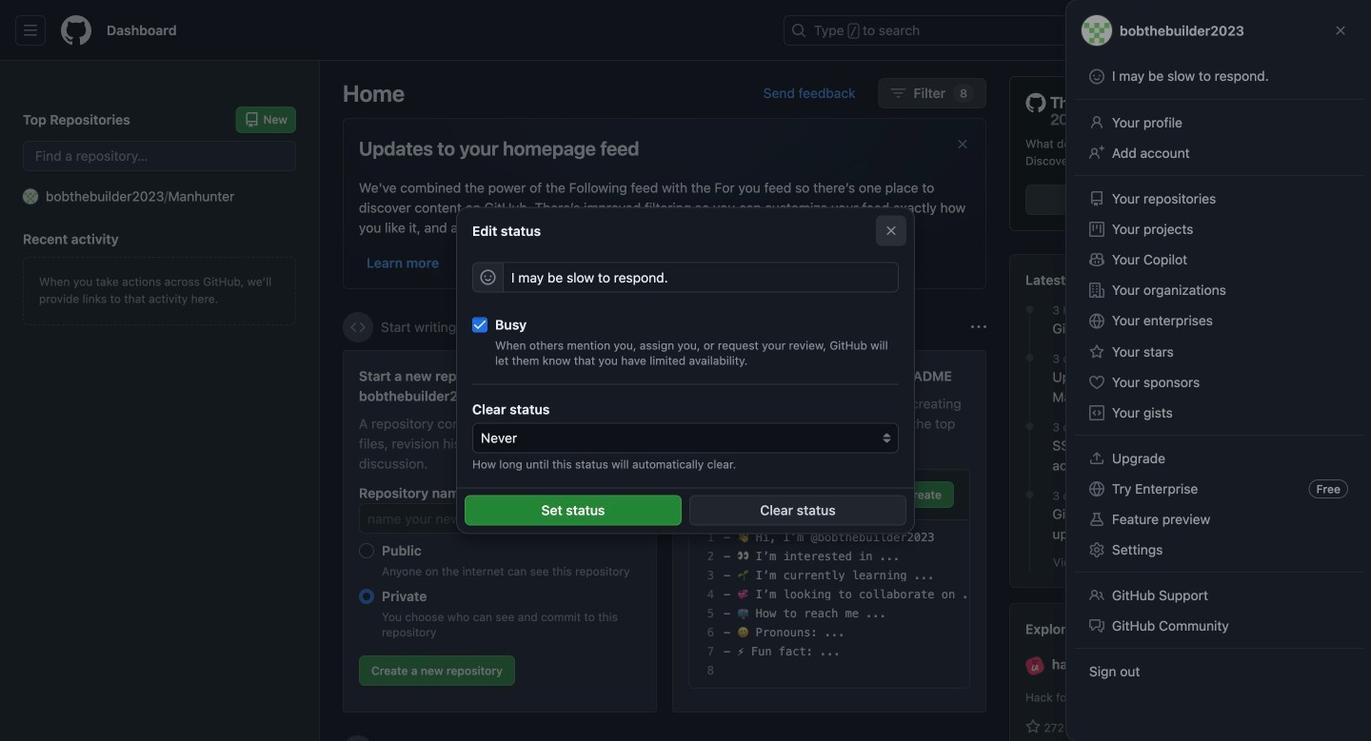 Task type: describe. For each thing, give the bounding box(es) containing it.
issue opened image
[[1219, 23, 1234, 38]]

explore element
[[1010, 76, 1349, 742]]

1 dot fill image from the top
[[1022, 351, 1038, 366]]

homepage image
[[61, 15, 91, 46]]

plus image
[[1153, 23, 1169, 38]]

explore repositories navigation
[[1010, 604, 1349, 742]]

1 dot fill image from the top
[[1022, 302, 1038, 317]]

star image
[[1026, 720, 1041, 735]]



Task type: locate. For each thing, give the bounding box(es) containing it.
dot fill image
[[1022, 302, 1038, 317], [1022, 488, 1038, 503]]

2 dot fill image from the top
[[1022, 419, 1038, 434]]

account element
[[0, 61, 320, 742]]

1 vertical spatial dot fill image
[[1022, 488, 1038, 503]]

0 vertical spatial dot fill image
[[1022, 302, 1038, 317]]

0 vertical spatial dot fill image
[[1022, 351, 1038, 366]]

triangle down image
[[1176, 23, 1192, 38]]

1 vertical spatial dot fill image
[[1022, 419, 1038, 434]]

dot fill image
[[1022, 351, 1038, 366], [1022, 419, 1038, 434]]

command palette image
[[1094, 23, 1110, 38]]

2 dot fill image from the top
[[1022, 488, 1038, 503]]



Task type: vqa. For each thing, say whether or not it's contained in the screenshot.
second dot fill icon from the bottom of the 'Explore' element at the right of page
yes



